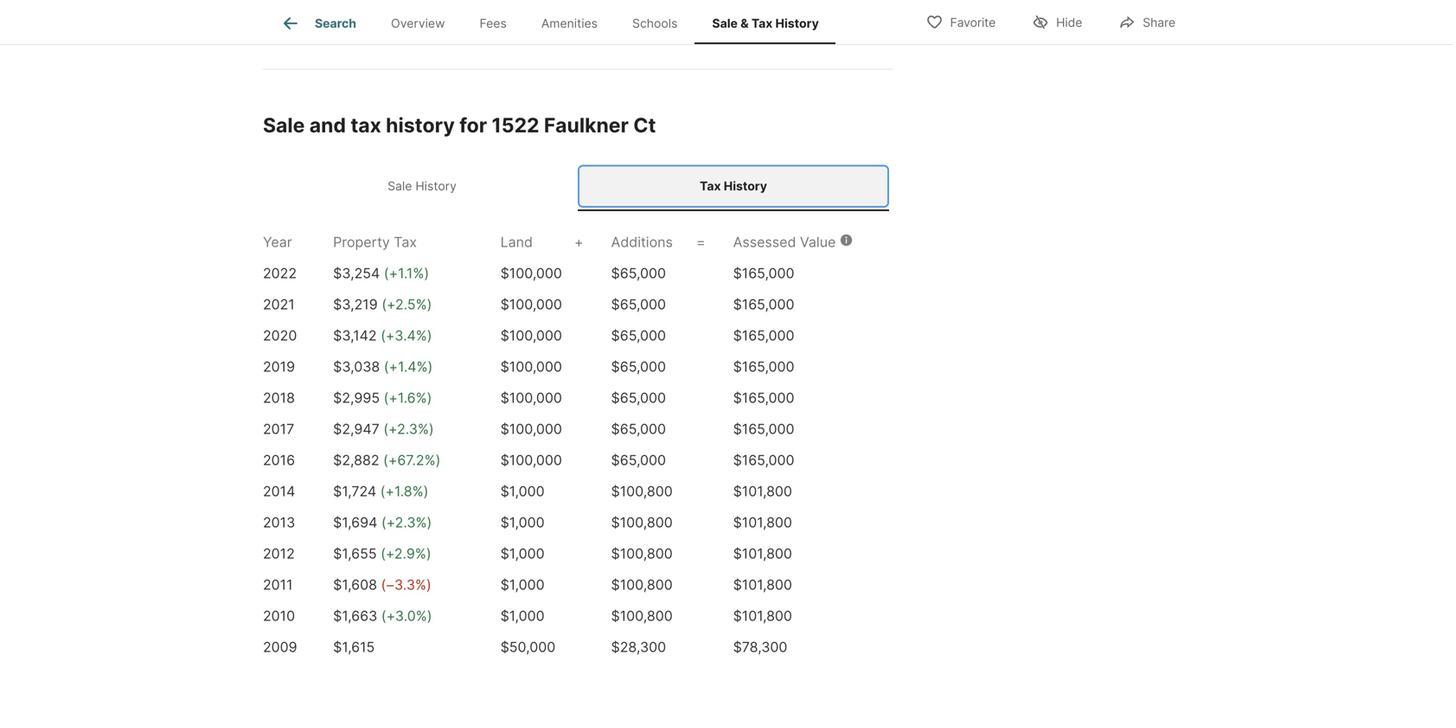 Task type: describe. For each thing, give the bounding box(es) containing it.
2017
[[263, 420, 294, 437]]

$50,000
[[501, 638, 556, 655]]

2010
[[263, 607, 295, 624]]

$100,800 for (+2.3%)
[[611, 514, 673, 531]]

sale for sale & tax history
[[713, 16, 738, 31]]

favorite button
[[912, 4, 1011, 39]]

=
[[697, 233, 706, 250]]

$165,000 for $3,038 (+1.4%)
[[733, 358, 795, 375]]

amenities
[[542, 16, 598, 31]]

sale for sale and tax history for 1522 faulkner ct
[[263, 113, 305, 137]]

$1,663
[[333, 607, 378, 624]]

$1,655 (+2.9%)
[[333, 545, 431, 562]]

tab list containing search
[[263, 0, 850, 44]]

$165,000 for $2,947 (+2.3%)
[[733, 420, 795, 437]]

$100,800 for (+2.9%)
[[611, 545, 673, 562]]

+
[[575, 233, 584, 250]]

fees
[[480, 16, 507, 31]]

tax history tab
[[578, 165, 890, 207]]

for
[[460, 113, 487, 137]]

$101,800 for $1,655 (+2.9%)
[[733, 545, 793, 562]]

hide button
[[1018, 4, 1097, 39]]

$100,800 for (+1.8%)
[[611, 483, 673, 500]]

2016
[[263, 451, 295, 468]]

$65,000 for (+2.3%)
[[611, 420, 666, 437]]

$1,694
[[333, 514, 378, 531]]

2013
[[263, 514, 295, 531]]

2012
[[263, 545, 295, 562]]

1 vertical spatial tax
[[700, 178, 721, 193]]

$100,000 for $2,995 (+1.6%)
[[501, 389, 562, 406]]

sale history tab
[[267, 165, 578, 207]]

$1,000 for $1,694 (+2.3%)
[[501, 514, 545, 531]]

schools tab
[[615, 3, 695, 44]]

$1,000 for $1,724 (+1.8%)
[[501, 483, 545, 500]]

2019
[[263, 358, 295, 375]]

$165,000 for $2,995 (+1.6%)
[[733, 389, 795, 406]]

$65,000 for (+2.5%)
[[611, 296, 666, 313]]

(+1.6%)
[[384, 389, 432, 406]]

favorite
[[951, 15, 996, 30]]

$1,663 (+3.0%)
[[333, 607, 432, 624]]

$3,038
[[333, 358, 380, 375]]

$1,724 (+1.8%)
[[333, 483, 429, 500]]

2 vertical spatial tax
[[394, 233, 417, 250]]

land
[[501, 233, 533, 250]]

$2,947
[[333, 420, 380, 437]]

property tax
[[333, 233, 417, 250]]

additions
[[611, 233, 673, 250]]

ct
[[634, 113, 656, 137]]

tax history
[[700, 178, 768, 193]]

2009
[[263, 638, 297, 655]]

overview tab
[[374, 3, 463, 44]]

$1,000 for $1,655 (+2.9%)
[[501, 545, 545, 562]]

$65,000 for (+3.4%)
[[611, 327, 666, 344]]

$3,038 (+1.4%)
[[333, 358, 433, 375]]

fees tab
[[463, 3, 524, 44]]

$1,000 for $1,608 (−3.3%)
[[501, 576, 545, 593]]

$2,947 (+2.3%)
[[333, 420, 434, 437]]

0 vertical spatial tax
[[752, 16, 773, 31]]

search
[[315, 16, 357, 31]]

$2,882 (+67.2%)
[[333, 451, 441, 468]]

$2,995
[[333, 389, 380, 406]]

$100,800 for (−3.3%)
[[611, 576, 673, 593]]

$28,300
[[611, 638, 666, 655]]

(+1.8%)
[[380, 483, 429, 500]]

$1,694 (+2.3%)
[[333, 514, 432, 531]]

$3,219
[[333, 296, 378, 313]]

history
[[386, 113, 455, 137]]

$2,995 (+1.6%)
[[333, 389, 432, 406]]

amenities tab
[[524, 3, 615, 44]]

$65,000 for (+1.4%)
[[611, 358, 666, 375]]

(+2.3%) for $2,947 (+2.3%)
[[384, 420, 434, 437]]

hide
[[1057, 15, 1083, 30]]



Task type: vqa. For each thing, say whether or not it's contained in the screenshot.


Task type: locate. For each thing, give the bounding box(es) containing it.
sale for sale history
[[388, 178, 412, 193]]

year
[[263, 233, 292, 250]]

$65,000 for (+1.1%)
[[611, 265, 666, 281]]

assessed
[[733, 233, 796, 250]]

1 $100,800 from the top
[[611, 483, 673, 500]]

6 $65,000 from the top
[[611, 420, 666, 437]]

$165,000
[[733, 265, 795, 281], [733, 296, 795, 313], [733, 327, 795, 344], [733, 358, 795, 375], [733, 389, 795, 406], [733, 420, 795, 437], [733, 451, 795, 468]]

5 $100,800 from the top
[[611, 607, 673, 624]]

4 $100,000 from the top
[[501, 358, 562, 375]]

2021
[[263, 296, 295, 313]]

2 horizontal spatial tax
[[752, 16, 773, 31]]

4 $165,000 from the top
[[733, 358, 795, 375]]

$65,000 for (+67.2%)
[[611, 451, 666, 468]]

$101,800
[[733, 483, 793, 500], [733, 514, 793, 531], [733, 545, 793, 562], [733, 576, 793, 593], [733, 607, 793, 624]]

value
[[800, 233, 836, 250]]

$100,000 for $2,882 (+67.2%)
[[501, 451, 562, 468]]

5 $165,000 from the top
[[733, 389, 795, 406]]

(+2.5%)
[[382, 296, 432, 313]]

1 $101,800 from the top
[[733, 483, 793, 500]]

$3,254
[[333, 265, 380, 281]]

2014
[[263, 483, 295, 500]]

$3,142 (+3.4%)
[[333, 327, 432, 344]]

0 horizontal spatial sale
[[263, 113, 305, 137]]

(+2.3%) for $1,694 (+2.3%)
[[381, 514, 432, 531]]

3 $100,000 from the top
[[501, 327, 562, 344]]

tax
[[351, 113, 381, 137]]

4 $65,000 from the top
[[611, 358, 666, 375]]

sale and tax history for 1522 faulkner ct
[[263, 113, 656, 137]]

(+2.9%)
[[381, 545, 431, 562]]

5 $101,800 from the top
[[733, 607, 793, 624]]

7 $165,000 from the top
[[733, 451, 795, 468]]

1 horizontal spatial sale
[[388, 178, 412, 193]]

sale & tax history tab
[[695, 3, 837, 44]]

$65,000 for (+1.6%)
[[611, 389, 666, 406]]

assessed value
[[733, 233, 836, 250]]

history right the &
[[776, 16, 819, 31]]

2 tab list from the top
[[263, 161, 893, 211]]

sale left the &
[[713, 16, 738, 31]]

history for tax history
[[724, 178, 768, 193]]

sale left and at left
[[263, 113, 305, 137]]

$100,000 for $2,947 (+2.3%)
[[501, 420, 562, 437]]

1522
[[492, 113, 540, 137]]

2 $101,800 from the top
[[733, 514, 793, 531]]

$101,800 for $1,608 (−3.3%)
[[733, 576, 793, 593]]

1 $1,000 from the top
[[501, 483, 545, 500]]

(+1.4%)
[[384, 358, 433, 375]]

6 $165,000 from the top
[[733, 420, 795, 437]]

(+1.1%)
[[384, 265, 429, 281]]

6 $100,000 from the top
[[501, 420, 562, 437]]

$1,724
[[333, 483, 377, 500]]

search link
[[280, 13, 357, 34]]

2 $165,000 from the top
[[733, 296, 795, 313]]

4 $1,000 from the top
[[501, 576, 545, 593]]

1 vertical spatial (+2.3%)
[[381, 514, 432, 531]]

0 horizontal spatial tax
[[394, 233, 417, 250]]

overview
[[391, 16, 445, 31]]

$3,142
[[333, 327, 377, 344]]

$1,608
[[333, 576, 377, 593]]

history
[[776, 16, 819, 31], [416, 178, 457, 193], [724, 178, 768, 193]]

faulkner
[[544, 113, 629, 137]]

schools
[[633, 16, 678, 31]]

2022
[[263, 265, 297, 281]]

$101,800 for $1,724 (+1.8%)
[[733, 483, 793, 500]]

(+3.0%)
[[381, 607, 432, 624]]

$100,000 for $3,219 (+2.5%)
[[501, 296, 562, 313]]

5 $65,000 from the top
[[611, 389, 666, 406]]

2 $65,000 from the top
[[611, 296, 666, 313]]

(+2.3%)
[[384, 420, 434, 437], [381, 514, 432, 531]]

0 vertical spatial sale
[[713, 16, 738, 31]]

$1,608 (−3.3%)
[[333, 576, 432, 593]]

$101,800 for $1,694 (+2.3%)
[[733, 514, 793, 531]]

$100,000 for $3,038 (+1.4%)
[[501, 358, 562, 375]]

1 $65,000 from the top
[[611, 265, 666, 281]]

1 vertical spatial tab list
[[263, 161, 893, 211]]

$165,000 for $2,882 (+67.2%)
[[733, 451, 795, 468]]

$3,219 (+2.5%)
[[333, 296, 432, 313]]

and
[[310, 113, 346, 137]]

share button
[[1104, 4, 1191, 39]]

$165,000 for $3,142 (+3.4%)
[[733, 327, 795, 344]]

2 $100,800 from the top
[[611, 514, 673, 531]]

history inside the tax history tab
[[724, 178, 768, 193]]

(+2.3%) down (+1.6%)
[[384, 420, 434, 437]]

2 horizontal spatial history
[[776, 16, 819, 31]]

3 $165,000 from the top
[[733, 327, 795, 344]]

4 $101,800 from the top
[[733, 576, 793, 593]]

history up assessed
[[724, 178, 768, 193]]

tab list containing sale history
[[263, 161, 893, 211]]

$165,000 for $3,219 (+2.5%)
[[733, 296, 795, 313]]

3 $65,000 from the top
[[611, 327, 666, 344]]

1 tab list from the top
[[263, 0, 850, 44]]

3 $1,000 from the top
[[501, 545, 545, 562]]

$2,882
[[333, 451, 379, 468]]

2 horizontal spatial sale
[[713, 16, 738, 31]]

2018
[[263, 389, 295, 406]]

share
[[1143, 15, 1176, 30]]

$3,254 (+1.1%)
[[333, 265, 429, 281]]

sale & tax history
[[713, 16, 819, 31]]

$1,000 for $1,663 (+3.0%)
[[501, 607, 545, 624]]

&
[[741, 16, 749, 31]]

$100,800
[[611, 483, 673, 500], [611, 514, 673, 531], [611, 545, 673, 562], [611, 576, 673, 593], [611, 607, 673, 624]]

7 $100,000 from the top
[[501, 451, 562, 468]]

0 vertical spatial (+2.3%)
[[384, 420, 434, 437]]

$100,000 for $3,254 (+1.1%)
[[501, 265, 562, 281]]

history down history at top left
[[416, 178, 457, 193]]

1 horizontal spatial history
[[724, 178, 768, 193]]

1 $100,000 from the top
[[501, 265, 562, 281]]

2020
[[263, 327, 297, 344]]

4 $100,800 from the top
[[611, 576, 673, 593]]

1 vertical spatial sale
[[263, 113, 305, 137]]

(+2.3%) up (+2.9%)
[[381, 514, 432, 531]]

2011
[[263, 576, 293, 593]]

$101,800 for $1,663 (+3.0%)
[[733, 607, 793, 624]]

history inside sale history tab
[[416, 178, 457, 193]]

$165,000 for $3,254 (+1.1%)
[[733, 265, 795, 281]]

$100,800 for (+3.0%)
[[611, 607, 673, 624]]

1 horizontal spatial tax
[[700, 178, 721, 193]]

history for sale history
[[416, 178, 457, 193]]

3 $100,800 from the top
[[611, 545, 673, 562]]

(−3.3%)
[[381, 576, 432, 593]]

2 $1,000 from the top
[[501, 514, 545, 531]]

tax right the &
[[752, 16, 773, 31]]

(+3.4%)
[[381, 327, 432, 344]]

tax
[[752, 16, 773, 31], [700, 178, 721, 193], [394, 233, 417, 250]]

0 vertical spatial tab list
[[263, 0, 850, 44]]

2 $100,000 from the top
[[501, 296, 562, 313]]

tax up (+1.1%)
[[394, 233, 417, 250]]

tax up =
[[700, 178, 721, 193]]

sale
[[713, 16, 738, 31], [263, 113, 305, 137], [388, 178, 412, 193]]

3 $101,800 from the top
[[733, 545, 793, 562]]

1 $165,000 from the top
[[733, 265, 795, 281]]

$65,000
[[611, 265, 666, 281], [611, 296, 666, 313], [611, 327, 666, 344], [611, 358, 666, 375], [611, 389, 666, 406], [611, 420, 666, 437], [611, 451, 666, 468]]

history inside the sale & tax history tab
[[776, 16, 819, 31]]

$100,000
[[501, 265, 562, 281], [501, 296, 562, 313], [501, 327, 562, 344], [501, 358, 562, 375], [501, 389, 562, 406], [501, 420, 562, 437], [501, 451, 562, 468]]

7 $65,000 from the top
[[611, 451, 666, 468]]

sale history
[[388, 178, 457, 193]]

$1,615
[[333, 638, 375, 655]]

$100,000 for $3,142 (+3.4%)
[[501, 327, 562, 344]]

$1,655
[[333, 545, 377, 562]]

0 horizontal spatial history
[[416, 178, 457, 193]]

sale up property tax
[[388, 178, 412, 193]]

5 $1,000 from the top
[[501, 607, 545, 624]]

2 vertical spatial sale
[[388, 178, 412, 193]]

(+67.2%)
[[383, 451, 441, 468]]

tab list
[[263, 0, 850, 44], [263, 161, 893, 211]]

$78,300
[[733, 638, 788, 655]]

$1,000
[[501, 483, 545, 500], [501, 514, 545, 531], [501, 545, 545, 562], [501, 576, 545, 593], [501, 607, 545, 624]]

5 $100,000 from the top
[[501, 389, 562, 406]]

property
[[333, 233, 390, 250]]



